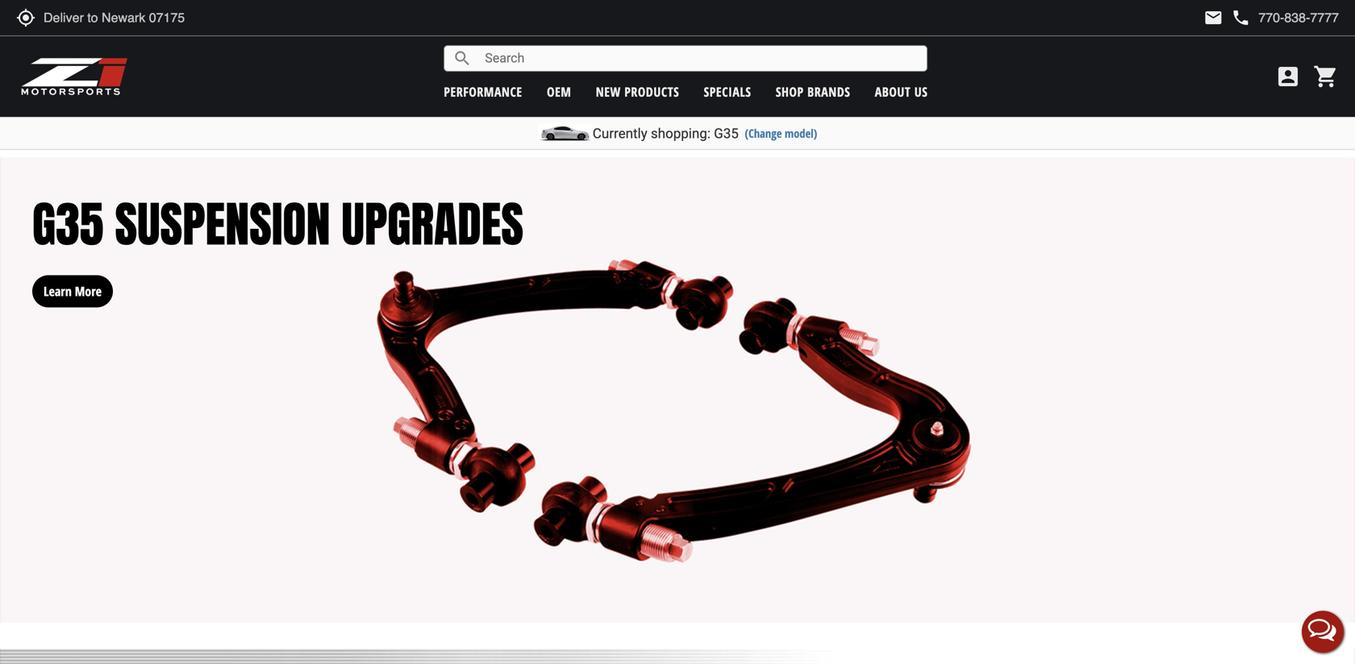 Task type: vqa. For each thing, say whether or not it's contained in the screenshot.
Careers at Z1
no



Task type: describe. For each thing, give the bounding box(es) containing it.
performance link
[[444, 83, 523, 100]]

0 vertical spatial g35
[[714, 125, 739, 142]]

g35 suspension upgrades image
[[0, 158, 1355, 623]]

oem
[[547, 83, 571, 100]]

shop
[[776, 83, 804, 100]]

us
[[915, 83, 928, 100]]

shop brands link
[[776, 83, 851, 100]]

specials
[[704, 83, 751, 100]]

performance
[[444, 83, 523, 100]]

mail
[[1204, 8, 1223, 27]]

learn more
[[44, 283, 102, 300]]

brands
[[808, 83, 851, 100]]

specials link
[[704, 83, 751, 100]]

upgrades
[[342, 188, 524, 261]]

oem link
[[547, 83, 571, 100]]



Task type: locate. For each thing, give the bounding box(es) containing it.
new products link
[[596, 83, 679, 100]]

learn more link
[[32, 259, 113, 308]]

model)
[[785, 125, 818, 141]]

about us
[[875, 83, 928, 100]]

1 vertical spatial g35
[[32, 188, 104, 261]]

more
[[75, 283, 102, 300]]

shopping_cart
[[1314, 64, 1339, 90]]

g35
[[714, 125, 739, 142], [32, 188, 104, 261]]

currently shopping: g35 (change model)
[[593, 125, 818, 142]]

shopping_cart link
[[1309, 64, 1339, 90]]

g35 clutch upgrades improve response & power with the best clutch kits for your g35 image
[[0, 650, 1355, 665]]

shop brands
[[776, 83, 851, 100]]

mail link
[[1204, 8, 1223, 27]]

g35 left (change
[[714, 125, 739, 142]]

my_location
[[16, 8, 36, 27]]

account_box
[[1276, 64, 1301, 90]]

g35 suspension upgrades
[[32, 188, 524, 261]]

shopping:
[[651, 125, 711, 142]]

products
[[625, 83, 679, 100]]

Search search field
[[472, 46, 927, 71]]

(change model) link
[[745, 125, 818, 141]]

g35 up learn more
[[32, 188, 104, 261]]

1 horizontal spatial g35
[[714, 125, 739, 142]]

learn
[[44, 283, 72, 300]]

phone link
[[1232, 8, 1339, 27]]

best g35 exhaust kits image
[[0, 0, 1355, 131]]

currently
[[593, 125, 648, 142]]

0 horizontal spatial g35
[[32, 188, 104, 261]]

about
[[875, 83, 911, 100]]

new
[[596, 83, 621, 100]]

about us link
[[875, 83, 928, 100]]

search
[[453, 49, 472, 68]]

mail phone
[[1204, 8, 1251, 27]]

(change
[[745, 125, 782, 141]]

new products
[[596, 83, 679, 100]]

z1 motorsports logo image
[[20, 56, 129, 97]]

account_box link
[[1272, 64, 1305, 90]]

suspension
[[115, 188, 330, 261]]

phone
[[1232, 8, 1251, 27]]



